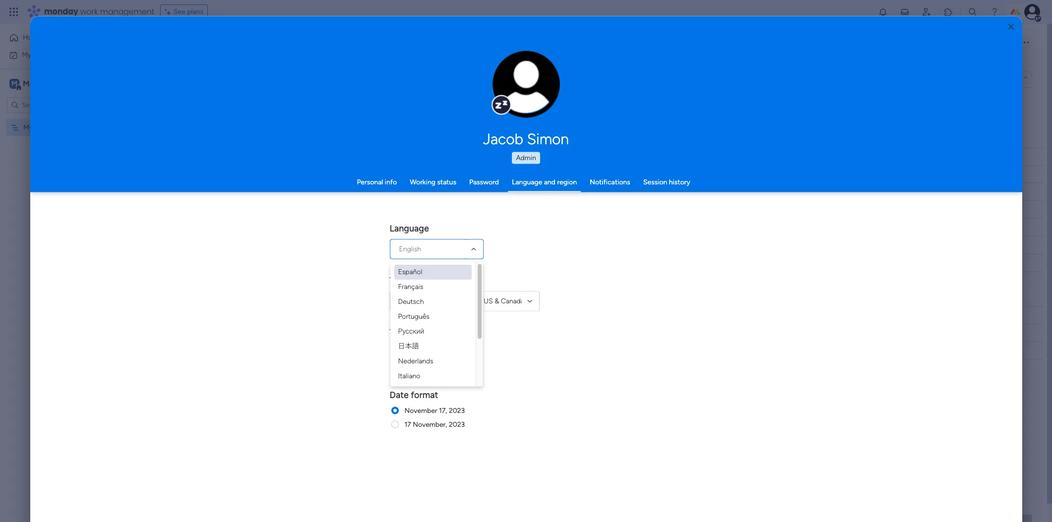 Task type: describe. For each thing, give the bounding box(es) containing it.
profile
[[529, 90, 548, 97]]

history
[[669, 178, 691, 186]]

time format
[[390, 327, 439, 338]]

&
[[495, 297, 499, 305]]

hours for 12
[[414, 344, 434, 353]]

nov
[[489, 188, 501, 196]]

and
[[544, 178, 556, 186]]

date
[[390, 390, 409, 401]]

Search in workspace field
[[21, 99, 83, 111]]

italiano
[[398, 372, 421, 380]]

2 due date from the top
[[483, 311, 511, 319]]

workspace image
[[9, 78, 19, 89]]

workspace
[[42, 79, 81, 88]]

nov 17
[[489, 188, 508, 196]]

1 date from the top
[[497, 152, 511, 161]]

hours for 24
[[415, 360, 435, 369]]

jacob simon
[[483, 130, 569, 148]]

language and region link
[[512, 178, 577, 186]]

notifications image
[[879, 7, 888, 17]]

1 vertical spatial time
[[390, 327, 410, 338]]

français
[[398, 282, 424, 291]]

november
[[405, 407, 438, 415]]

plans
[[187, 7, 204, 16]]

personal info
[[357, 178, 397, 186]]

monday
[[44, 6, 78, 17]]

personal
[[357, 178, 383, 186]]

stuck
[[420, 223, 438, 232]]

see
[[174, 7, 185, 16]]

(gmt-
[[399, 297, 420, 305]]

working on it
[[408, 188, 450, 196]]

2023 for 17 november, 2023
[[449, 420, 465, 429]]

help image
[[990, 7, 1000, 17]]

not
[[411, 170, 423, 179]]

session history link
[[644, 178, 691, 186]]

1 due date from the top
[[483, 152, 511, 161]]

it
[[445, 188, 450, 196]]

select product image
[[9, 7, 19, 17]]

español
[[398, 268, 423, 276]]

12
[[405, 344, 412, 353]]

0 horizontal spatial 17
[[405, 420, 411, 429]]

language for language and region
[[512, 178, 543, 186]]

collapse board header image
[[1022, 73, 1030, 81]]

português
[[398, 312, 430, 321]]

change profile picture button
[[493, 51, 560, 118]]

notifications
[[590, 178, 631, 186]]

region
[[558, 178, 577, 186]]

main
[[23, 79, 40, 88]]

16:47
[[437, 360, 455, 369]]

m
[[11, 79, 17, 88]]

workspace selection element
[[9, 78, 83, 91]]

invite members image
[[922, 7, 932, 17]]

nederlands
[[398, 357, 434, 365]]

working status
[[410, 178, 457, 186]]

format for time format
[[412, 327, 439, 338]]

2023 for november 17, 2023
[[449, 407, 465, 415]]

inbox image
[[900, 7, 910, 17]]

on
[[436, 188, 444, 196]]

close image
[[1009, 23, 1015, 31]]

search everything image
[[968, 7, 978, 17]]

my for my work
[[22, 50, 31, 59]]

24
[[405, 360, 414, 369]]

change
[[506, 90, 528, 97]]

session history
[[644, 178, 691, 186]]

main workspace
[[23, 79, 81, 88]]

17 november, 2023
[[405, 420, 465, 429]]



Task type: locate. For each thing, give the bounding box(es) containing it.
working down the working status
[[408, 188, 434, 196]]

my board
[[23, 123, 53, 132]]

see plans
[[174, 7, 204, 16]]

1 vertical spatial my
[[23, 123, 33, 132]]

0 vertical spatial 17
[[502, 188, 508, 196]]

日本語
[[398, 342, 419, 350]]

hours up nederlands
[[414, 344, 434, 353]]

column information image
[[518, 153, 526, 161]]

pacific
[[443, 297, 463, 305]]

(us
[[482, 297, 493, 305]]

management
[[100, 6, 154, 17]]

canada)
[[501, 297, 527, 305]]

format
[[412, 327, 439, 338], [411, 390, 438, 401]]

picture
[[517, 98, 537, 105]]

12 hours button
[[405, 343, 468, 355]]

17 down november
[[405, 420, 411, 429]]

board
[[35, 123, 53, 132]]

time up 日本語
[[390, 327, 410, 338]]

hours inside the 12 hours button
[[414, 344, 434, 353]]

2023
[[449, 407, 465, 415], [449, 420, 465, 429]]

17
[[502, 188, 508, 196], [405, 420, 411, 429]]

1 vertical spatial 17
[[405, 420, 411, 429]]

format up november
[[411, 390, 438, 401]]

12 hours
[[405, 344, 434, 353]]

working for working status
[[410, 178, 436, 186]]

date down &
[[497, 311, 511, 319]]

november,
[[413, 420, 447, 429]]

apps image
[[944, 7, 954, 17]]

admin
[[516, 153, 536, 162]]

1 vertical spatial date
[[497, 311, 511, 319]]

0 vertical spatial hours
[[414, 344, 434, 353]]

deutsch
[[398, 297, 424, 306]]

my
[[22, 50, 31, 59], [23, 123, 33, 132]]

1 vertical spatial due date field
[[481, 310, 514, 321]]

1 vertical spatial 2023
[[449, 420, 465, 429]]

working for working on it
[[408, 188, 434, 196]]

(gmt-08:00) pacific time (us & canada)
[[399, 297, 527, 305]]

work inside button
[[33, 50, 48, 59]]

1 vertical spatial format
[[411, 390, 438, 401]]

language left and
[[512, 178, 543, 186]]

november 17, 2023
[[405, 407, 465, 415]]

0 vertical spatial due date field
[[481, 151, 514, 162]]

Status field
[[417, 310, 442, 321]]

personal info link
[[357, 178, 397, 186]]

1
[[212, 188, 215, 197]]

due
[[483, 152, 495, 161], [483, 311, 495, 319]]

0 horizontal spatial language
[[390, 223, 429, 234]]

0 vertical spatial 2023
[[449, 407, 465, 415]]

date format
[[390, 390, 438, 401]]

2 due from the top
[[483, 311, 495, 319]]

project
[[188, 188, 210, 197]]

option
[[0, 119, 127, 121]]

monday work management
[[44, 6, 154, 17]]

language up english
[[390, 223, 429, 234]]

2 date from the top
[[497, 311, 511, 319]]

Due date field
[[481, 151, 514, 162], [481, 310, 514, 321]]

due down jacob
[[483, 152, 495, 161]]

1 due date field from the top
[[481, 151, 514, 162]]

info
[[385, 178, 397, 186]]

time
[[465, 297, 480, 305], [390, 327, 410, 338]]

see plans button
[[160, 4, 208, 19]]

notifications link
[[590, 178, 631, 186]]

due date field down jacob
[[481, 151, 514, 162]]

date
[[497, 152, 511, 161], [497, 311, 511, 319]]

due down "(us"
[[483, 311, 495, 319]]

change profile picture
[[506, 90, 548, 105]]

english
[[399, 245, 421, 253]]

1 vertical spatial working
[[408, 188, 434, 196]]

due date
[[483, 152, 511, 161], [483, 311, 511, 319]]

not started
[[411, 170, 448, 179]]

my for my board
[[23, 123, 33, 132]]

work
[[80, 6, 98, 17], [33, 50, 48, 59]]

1 vertical spatial due
[[483, 311, 495, 319]]

working
[[410, 178, 436, 186], [408, 188, 434, 196]]

jacob
[[483, 130, 524, 148]]

1 vertical spatial hours
[[415, 360, 435, 369]]

work for my
[[33, 50, 48, 59]]

2023 right 17,
[[449, 407, 465, 415]]

17,
[[439, 407, 447, 415]]

0 vertical spatial time
[[465, 297, 480, 305]]

0 vertical spatial date
[[497, 152, 511, 161]]

started
[[424, 170, 448, 179]]

17 right 'nov'
[[502, 188, 508, 196]]

0 horizontal spatial work
[[33, 50, 48, 59]]

1 horizontal spatial 17
[[502, 188, 508, 196]]

jacob simon button
[[390, 130, 663, 148]]

0 vertical spatial due
[[483, 152, 495, 161]]

due for second due date field from the top of the page
[[483, 311, 495, 319]]

date down jacob
[[497, 152, 511, 161]]

2 due date field from the top
[[481, 310, 514, 321]]

hours right '24' in the left of the page
[[415, 360, 435, 369]]

0 vertical spatial work
[[80, 6, 98, 17]]

русский
[[398, 327, 424, 336]]

work for monday
[[80, 6, 98, 17]]

due date down jacob
[[483, 152, 511, 161]]

0 vertical spatial language
[[512, 178, 543, 186]]

work down the home
[[33, 50, 48, 59]]

my left board
[[23, 123, 33, 132]]

project 1
[[188, 188, 215, 197]]

my work
[[22, 50, 48, 59]]

due date field down &
[[481, 310, 514, 321]]

session
[[644, 178, 668, 186]]

simon
[[527, 130, 569, 148]]

status
[[437, 178, 457, 186]]

timezone
[[390, 275, 429, 286]]

work right monday
[[80, 6, 98, 17]]

1 due from the top
[[483, 152, 495, 161]]

1 horizontal spatial time
[[465, 297, 480, 305]]

0 horizontal spatial time
[[390, 327, 410, 338]]

1 vertical spatial due date
[[483, 311, 511, 319]]

format for date format
[[411, 390, 438, 401]]

my down the home
[[22, 50, 31, 59]]

working up 'working on it'
[[410, 178, 436, 186]]

08:00)
[[420, 297, 441, 305]]

home button
[[6, 30, 107, 46]]

my inside button
[[22, 50, 31, 59]]

jacob simon image
[[1025, 4, 1041, 20]]

time left "(us"
[[465, 297, 480, 305]]

1 vertical spatial work
[[33, 50, 48, 59]]

password
[[470, 178, 499, 186]]

hours
[[414, 344, 434, 353], [415, 360, 435, 369]]

my inside list box
[[23, 123, 33, 132]]

0 vertical spatial working
[[410, 178, 436, 186]]

due for 1st due date field from the top of the page
[[483, 152, 495, 161]]

1 vertical spatial language
[[390, 223, 429, 234]]

2023 down november 17, 2023 at left
[[449, 420, 465, 429]]

format up 12 hours
[[412, 327, 439, 338]]

home
[[23, 33, 42, 42]]

language and region
[[512, 178, 577, 186]]

2 2023 from the top
[[449, 420, 465, 429]]

language for language
[[390, 223, 429, 234]]

0 vertical spatial format
[[412, 327, 439, 338]]

24 hours 16:47
[[405, 360, 455, 369]]

1 horizontal spatial language
[[512, 178, 543, 186]]

0 vertical spatial due date
[[483, 152, 511, 161]]

my work button
[[6, 47, 107, 63]]

0 vertical spatial my
[[22, 50, 31, 59]]

working status link
[[410, 178, 457, 186]]

status
[[419, 311, 439, 319]]

1 horizontal spatial work
[[80, 6, 98, 17]]

1 2023 from the top
[[449, 407, 465, 415]]

due date down &
[[483, 311, 511, 319]]

password link
[[470, 178, 499, 186]]

language
[[512, 178, 543, 186], [390, 223, 429, 234]]

my board list box
[[0, 117, 127, 270]]



Task type: vqa. For each thing, say whether or not it's contained in the screenshot.
the leftmost Workspace "image"
no



